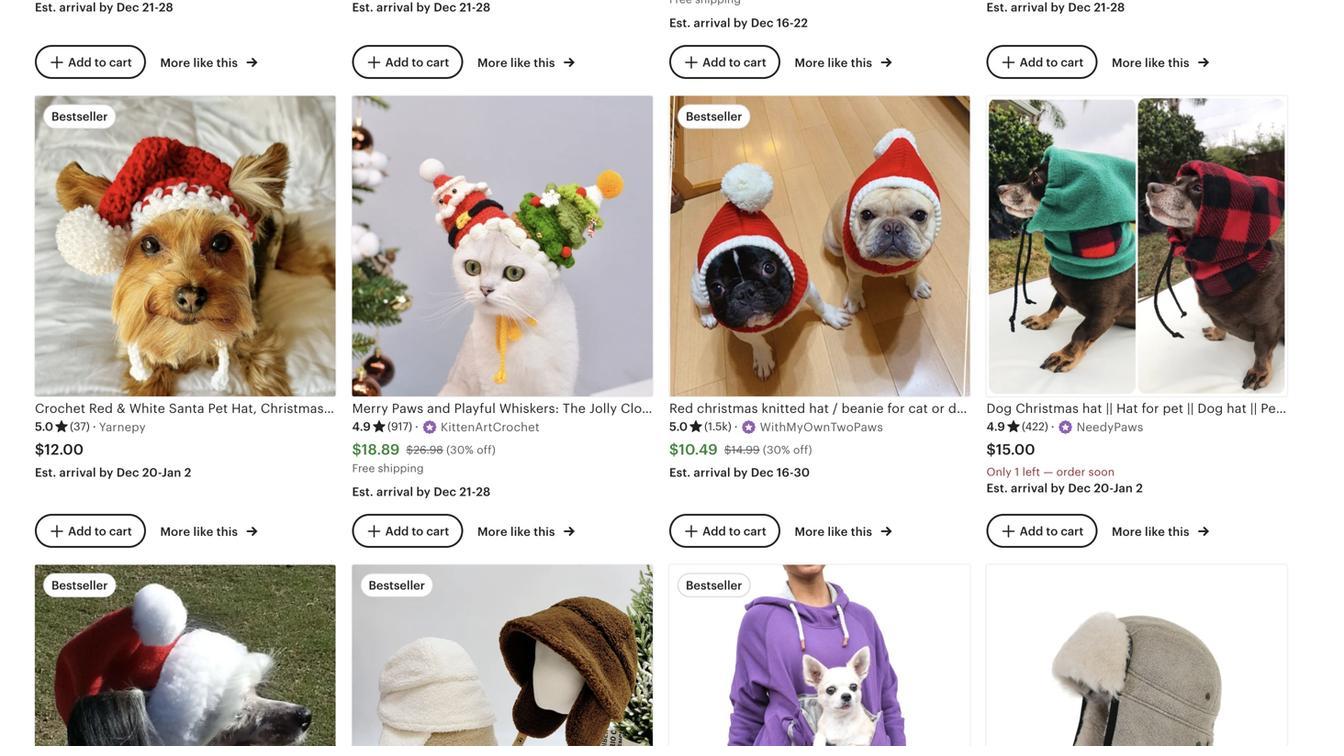 Task type: describe. For each thing, give the bounding box(es) containing it.
animals
[[1079, 401, 1127, 416]]

2 bestseller link from the left
[[352, 565, 653, 747]]

12.00
[[44, 442, 84, 458]]

2 · from the left
[[415, 420, 419, 434]]

dec inside $ 15.00 only 1 left — order soon est. arrival by dec 20-jan 2
[[1069, 482, 1091, 495]]

2 and from the left
[[1017, 401, 1041, 416]]

$ 10.49 $ 14.99 (30% off)
[[670, 442, 813, 458]]

30
[[794, 466, 810, 480]]

for
[[888, 401, 905, 416]]

est. arrival by dec 16-30
[[670, 466, 810, 480]]

clown
[[621, 401, 661, 416]]

· for (422)
[[1052, 420, 1055, 434]]

dog christmas hat || hat for pet || dog hat || personalized dog christmas hat ||personalized dog hat image
[[987, 96, 1288, 397]]

$ inside the '$ 10.49 $ 14.99 (30% off)'
[[725, 444, 732, 457]]

christmas
[[664, 401, 727, 416]]

cat
[[909, 401, 929, 416]]

dec inside $ 12.00 est. arrival by dec 20-jan 2
[[117, 466, 139, 480]]

product video element
[[670, 565, 971, 747]]

red christmas knitted hat / beanie for cat or dog, small and large animals image
[[670, 96, 971, 397]]

christmas
[[697, 401, 758, 416]]

est. arrival by dec 16-22
[[670, 16, 808, 30]]

4.9 for 15.00
[[987, 420, 1006, 434]]

off) for 18.89
[[477, 444, 496, 457]]

merry paws and playful whiskers: the jolly clown christmas pet hat! image
[[352, 96, 653, 397]]

small
[[981, 401, 1014, 416]]

by inside $ 12.00 est. arrival by dec 20-jan 2
[[99, 466, 113, 480]]

est. inside $ 12.00 est. arrival by dec 20-jan 2
[[35, 466, 56, 480]]

arrival inside $ 12.00 est. arrival by dec 20-jan 2
[[59, 466, 96, 480]]

only
[[987, 466, 1012, 479]]

sheepskin aviator russian ushanka mad bomber fur winter hat cap with snap closure image
[[987, 565, 1288, 747]]

· for (37)
[[93, 420, 96, 434]]

bestseller for the red christmas knitted hat / beanie for cat or dog, small and large animals image
[[686, 110, 743, 123]]

arrival inside $ 15.00 only 1 left — order soon est. arrival by dec 20-jan 2
[[1011, 482, 1048, 495]]

soon
[[1089, 466, 1115, 479]]

merry
[[352, 401, 389, 416]]

2 inside $ 12.00 est. arrival by dec 20-jan 2
[[184, 466, 191, 480]]

16- for 30
[[777, 466, 794, 480]]

dog santa hat image
[[35, 565, 336, 747]]

red
[[670, 401, 694, 416]]

large
[[1044, 401, 1076, 416]]

$ 15.00 only 1 left — order soon est. arrival by dec 20-jan 2
[[987, 442, 1144, 495]]

merry paws and playful whiskers: the jolly clown christmas pet hat!
[[352, 401, 780, 416]]

by inside $ 15.00 only 1 left — order soon est. arrival by dec 20-jan 2
[[1051, 482, 1066, 495]]

(30% for 18.89
[[447, 444, 474, 457]]

(917)
[[388, 421, 413, 433]]

3 bestseller link from the left
[[670, 565, 971, 747]]

(30% for 10.49
[[763, 444, 791, 457]]

1 and from the left
[[427, 401, 451, 416]]

hat
[[809, 401, 830, 416]]

shipping
[[378, 462, 424, 475]]

14.99
[[732, 444, 760, 457]]

roodie pet pouch hoodie - cat / dog / small pet holder cuddle sweatshirt - large kangaroo carrier pocket - womens fit image
[[670, 565, 971, 747]]

whiskers:
[[500, 401, 560, 416]]



Task type: locate. For each thing, give the bounding box(es) containing it.
· right (37)
[[93, 420, 96, 434]]

cart
[[109, 56, 132, 69], [427, 56, 449, 69], [744, 56, 767, 69], [1061, 56, 1084, 69], [109, 525, 132, 539], [427, 525, 449, 539], [744, 525, 767, 539], [1061, 525, 1084, 539]]

order
[[1057, 466, 1086, 479]]

1 horizontal spatial 20-
[[1094, 482, 1114, 495]]

add to cart button
[[35, 45, 146, 79], [352, 45, 463, 79], [670, 45, 781, 79], [987, 45, 1098, 79], [35, 514, 146, 549], [352, 514, 463, 549], [670, 514, 781, 549], [987, 514, 1098, 549]]

2 16- from the top
[[777, 466, 794, 480]]

the
[[563, 401, 586, 416]]

pet
[[731, 401, 751, 416]]

18.89
[[362, 442, 400, 458]]

· right (422)
[[1052, 420, 1055, 434]]

hat!
[[754, 401, 780, 416]]

to
[[95, 56, 106, 69], [412, 56, 424, 69], [729, 56, 741, 69], [1047, 56, 1058, 69], [95, 525, 106, 539], [412, 525, 424, 539], [729, 525, 741, 539], [1047, 525, 1058, 539]]

—
[[1044, 466, 1054, 479]]

1 horizontal spatial 4.9
[[987, 420, 1006, 434]]

(30% inside the '$ 10.49 $ 14.99 (30% off)'
[[763, 444, 791, 457]]

1
[[1015, 466, 1020, 479]]

5.0 down red
[[670, 420, 688, 434]]

2 horizontal spatial bestseller link
[[670, 565, 971, 747]]

more like this link
[[160, 52, 258, 72], [478, 52, 575, 72], [795, 52, 892, 72], [1112, 52, 1210, 72], [160, 522, 258, 541], [478, 522, 575, 541], [795, 522, 892, 541], [1112, 522, 1210, 541]]

28
[[159, 0, 173, 14], [476, 0, 491, 14], [1111, 0, 1126, 14], [476, 485, 491, 499]]

add to cart
[[68, 56, 132, 69], [385, 56, 449, 69], [703, 56, 767, 69], [1020, 56, 1084, 69], [68, 525, 132, 539], [385, 525, 449, 539], [703, 525, 767, 539], [1020, 525, 1084, 539]]

16-
[[777, 16, 794, 30], [777, 466, 794, 480]]

5.0
[[35, 420, 53, 434], [670, 420, 688, 434]]

22
[[794, 16, 808, 30]]

1 horizontal spatial (30%
[[763, 444, 791, 457]]

and
[[427, 401, 451, 416], [1017, 401, 1041, 416]]

0 horizontal spatial 20-
[[142, 466, 162, 480]]

· for (1.5k)
[[735, 420, 738, 434]]

0 horizontal spatial jan
[[162, 466, 181, 480]]

(30% right 14.99 at the right bottom
[[763, 444, 791, 457]]

playful
[[454, 401, 496, 416]]

4.9 down small
[[987, 420, 1006, 434]]

1 bestseller link from the left
[[35, 565, 336, 747]]

this
[[217, 56, 238, 70], [534, 56, 555, 70], [851, 56, 873, 70], [1169, 56, 1190, 70], [217, 526, 238, 539], [534, 526, 555, 539], [851, 526, 873, 539], [1169, 526, 1190, 539]]

1 vertical spatial 20-
[[1094, 482, 1114, 495]]

by
[[99, 0, 113, 14], [417, 0, 431, 14], [1051, 0, 1066, 14], [734, 16, 748, 30], [99, 466, 113, 480], [734, 466, 748, 480], [1051, 482, 1066, 495], [417, 485, 431, 499]]

· right (917)
[[415, 420, 419, 434]]

/
[[833, 401, 839, 416]]

free
[[352, 462, 375, 475]]

2 inside $ 15.00 only 1 left — order soon est. arrival by dec 20-jan 2
[[1137, 482, 1144, 495]]

3 · from the left
[[735, 420, 738, 434]]

0 horizontal spatial 2
[[184, 466, 191, 480]]

paws
[[392, 401, 424, 416]]

0 horizontal spatial (30%
[[447, 444, 474, 457]]

5.0 up 12.00
[[35, 420, 53, 434]]

1 4.9 from the left
[[352, 420, 371, 434]]

2 (30% from the left
[[763, 444, 791, 457]]

arrival
[[59, 0, 96, 14], [377, 0, 414, 14], [1011, 0, 1048, 14], [694, 16, 731, 30], [59, 466, 96, 480], [694, 466, 731, 480], [1011, 482, 1048, 495], [377, 485, 414, 499]]

off)
[[477, 444, 496, 457], [794, 444, 813, 457]]

and up (422)
[[1017, 401, 1041, 416]]

off) down playful
[[477, 444, 496, 457]]

1 5.0 from the left
[[35, 420, 53, 434]]

off) inside $ 18.89 $ 26.98 (30% off) free shipping
[[477, 444, 496, 457]]

off) inside the '$ 10.49 $ 14.99 (30% off)'
[[794, 444, 813, 457]]

jan inside $ 15.00 only 1 left — order soon est. arrival by dec 20-jan 2
[[1114, 482, 1134, 495]]

bestseller
[[51, 110, 108, 123], [686, 110, 743, 123], [51, 579, 108, 593], [369, 579, 425, 593], [686, 579, 743, 593]]

1 off) from the left
[[477, 444, 496, 457]]

5.0 for dec 16-30
[[670, 420, 688, 434]]

dog,
[[949, 401, 977, 416]]

off) for 10.49
[[794, 444, 813, 457]]

bestseller for crochet red & white santa pet hat, christmas hat for dog, holiday cat clothes, gifts for dog mom, small winter dog accessories, cat mom gift image
[[51, 110, 108, 123]]

1 vertical spatial 2
[[1137, 482, 1144, 495]]

more
[[160, 56, 190, 70], [478, 56, 508, 70], [795, 56, 825, 70], [1112, 56, 1142, 70], [160, 526, 190, 539], [478, 526, 508, 539], [795, 526, 825, 539], [1112, 526, 1142, 539]]

(30% inside $ 18.89 $ 26.98 (30% off) free shipping
[[447, 444, 474, 457]]

(37)
[[70, 421, 90, 433]]

0 horizontal spatial 5.0
[[35, 420, 53, 434]]

21-
[[142, 0, 159, 14], [460, 0, 476, 14], [1094, 0, 1111, 14], [460, 485, 476, 499]]

20- inside $ 12.00 est. arrival by dec 20-jan 2
[[142, 466, 162, 480]]

4.9 for 18.89
[[352, 420, 371, 434]]

est. arrival by dec 21-28
[[35, 0, 173, 14], [352, 0, 491, 14], [987, 0, 1126, 14], [352, 485, 491, 499]]

0 horizontal spatial bestseller link
[[35, 565, 336, 747]]

jolly
[[590, 401, 618, 416]]

1 horizontal spatial 5.0
[[670, 420, 688, 434]]

1 vertical spatial 16-
[[777, 466, 794, 480]]

0 horizontal spatial off)
[[477, 444, 496, 457]]

cold weather sherpa hat with ear flap, extra warm soft sherpa hat image
[[352, 565, 653, 747]]

1 horizontal spatial jan
[[1114, 482, 1134, 495]]

0 vertical spatial 16-
[[777, 16, 794, 30]]

dec
[[117, 0, 139, 14], [434, 0, 457, 14], [1069, 0, 1091, 14], [751, 16, 774, 30], [117, 466, 139, 480], [751, 466, 774, 480], [1069, 482, 1091, 495], [434, 485, 457, 499]]

0 vertical spatial jan
[[162, 466, 181, 480]]

1 vertical spatial jan
[[1114, 482, 1134, 495]]

off) up 30
[[794, 444, 813, 457]]

2 5.0 from the left
[[670, 420, 688, 434]]

0 horizontal spatial and
[[427, 401, 451, 416]]

1 horizontal spatial 2
[[1137, 482, 1144, 495]]

$ inside $ 12.00 est. arrival by dec 20-jan 2
[[35, 442, 44, 458]]

$ for 18.89
[[352, 442, 362, 458]]

4 · from the left
[[1052, 420, 1055, 434]]

1 (30% from the left
[[447, 444, 474, 457]]

bestseller link
[[35, 565, 336, 747], [352, 565, 653, 747], [670, 565, 971, 747]]

$ for 12.00
[[35, 442, 44, 458]]

16- for 22
[[777, 16, 794, 30]]

red christmas knitted hat / beanie for cat or dog, small and large animals
[[670, 401, 1127, 416]]

0 horizontal spatial 4.9
[[352, 420, 371, 434]]

15.00
[[997, 442, 1036, 458]]

5.0 for dec 20-jan 2
[[35, 420, 53, 434]]

1 horizontal spatial bestseller link
[[352, 565, 653, 747]]

est.
[[35, 0, 56, 14], [352, 0, 374, 14], [987, 0, 1008, 14], [670, 16, 691, 30], [35, 466, 56, 480], [670, 466, 691, 480], [987, 482, 1008, 495], [352, 485, 374, 499]]

or
[[932, 401, 945, 416]]

$
[[35, 442, 44, 458], [352, 442, 362, 458], [670, 442, 679, 458], [987, 442, 997, 458], [406, 444, 414, 457], [725, 444, 732, 457]]

jan inside $ 12.00 est. arrival by dec 20-jan 2
[[162, 466, 181, 480]]

more like this
[[160, 56, 241, 70], [478, 56, 558, 70], [795, 56, 876, 70], [1112, 56, 1193, 70], [160, 526, 241, 539], [478, 526, 558, 539], [795, 526, 876, 539], [1112, 526, 1193, 539]]

est. inside $ 15.00 only 1 left — order soon est. arrival by dec 20-jan 2
[[987, 482, 1008, 495]]

$ inside $ 15.00 only 1 left — order soon est. arrival by dec 20-jan 2
[[987, 442, 997, 458]]

bestseller for dog santa hat image
[[51, 579, 108, 593]]

bestseller for cold weather sherpa hat with ear flap, extra warm soft sherpa hat image
[[369, 579, 425, 593]]

$ for 15.00
[[987, 442, 997, 458]]

and right 'paws'
[[427, 401, 451, 416]]

like
[[193, 56, 214, 70], [511, 56, 531, 70], [828, 56, 848, 70], [1145, 56, 1166, 70], [193, 526, 214, 539], [511, 526, 531, 539], [828, 526, 848, 539], [1145, 526, 1166, 539]]

add
[[68, 56, 92, 69], [385, 56, 409, 69], [703, 56, 726, 69], [1020, 56, 1044, 69], [68, 525, 92, 539], [385, 525, 409, 539], [703, 525, 726, 539], [1020, 525, 1044, 539]]

(30% right "26.98" at the bottom of the page
[[447, 444, 474, 457]]

crochet red & white santa pet hat, christmas hat for dog, holiday cat clothes, gifts for dog mom, small winter dog accessories, cat mom gift image
[[35, 96, 336, 397]]

20-
[[142, 466, 162, 480], [1094, 482, 1114, 495]]

$ for 10.49
[[670, 442, 679, 458]]

(30%
[[447, 444, 474, 457], [763, 444, 791, 457]]

beanie
[[842, 401, 884, 416]]

·
[[93, 420, 96, 434], [415, 420, 419, 434], [735, 420, 738, 434], [1052, 420, 1055, 434]]

20- inside $ 15.00 only 1 left — order soon est. arrival by dec 20-jan 2
[[1094, 482, 1114, 495]]

1 16- from the top
[[777, 16, 794, 30]]

0 vertical spatial 20-
[[142, 466, 162, 480]]

1 horizontal spatial and
[[1017, 401, 1041, 416]]

1 · from the left
[[93, 420, 96, 434]]

$ 12.00 est. arrival by dec 20-jan 2
[[35, 442, 191, 480]]

2 off) from the left
[[794, 444, 813, 457]]

4.9
[[352, 420, 371, 434], [987, 420, 1006, 434]]

0 vertical spatial 2
[[184, 466, 191, 480]]

2
[[184, 466, 191, 480], [1137, 482, 1144, 495]]

left
[[1023, 466, 1041, 479]]

· right (1.5k)
[[735, 420, 738, 434]]

2 4.9 from the left
[[987, 420, 1006, 434]]

$ 18.89 $ 26.98 (30% off) free shipping
[[352, 442, 496, 475]]

(1.5k)
[[705, 421, 732, 433]]

26.98
[[414, 444, 444, 457]]

knitted
[[762, 401, 806, 416]]

1 horizontal spatial off)
[[794, 444, 813, 457]]

10.49
[[679, 442, 718, 458]]

jan
[[162, 466, 181, 480], [1114, 482, 1134, 495]]

4.9 down merry
[[352, 420, 371, 434]]

(422)
[[1022, 421, 1049, 433]]



Task type: vqa. For each thing, say whether or not it's contained in the screenshot.
search for anything text field at the top
no



